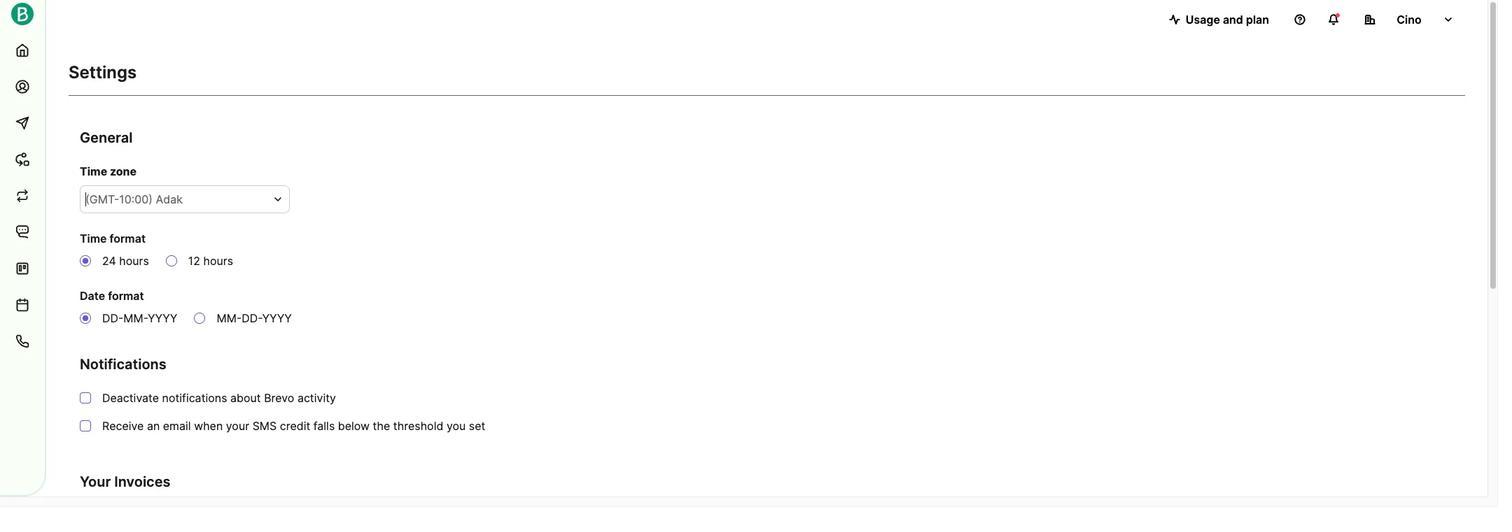 Task type: describe. For each thing, give the bounding box(es) containing it.
sms
[[253, 419, 277, 433]]

adak
[[156, 193, 183, 207]]

deactivate notifications about brevo activity
[[102, 391, 336, 405]]

date format
[[80, 289, 144, 303]]

notifications
[[80, 356, 166, 373]]

invoices
[[114, 474, 171, 491]]

usage and plan
[[1186, 13, 1270, 27]]

cino button
[[1354, 6, 1466, 34]]

your
[[80, 474, 111, 491]]

1 mm- from the left
[[123, 312, 148, 326]]

(gmt-
[[85, 193, 119, 207]]

your
[[226, 419, 249, 433]]

falls
[[314, 419, 335, 433]]

activity
[[298, 391, 336, 405]]

24
[[102, 254, 116, 268]]

usage and plan button
[[1158, 6, 1281, 34]]

notifications
[[162, 391, 227, 405]]

and
[[1223, 13, 1244, 27]]

none field inside (gmt-10:00)  adak popup button
[[85, 191, 268, 208]]

settings
[[69, 62, 137, 83]]

email
[[163, 419, 191, 433]]

12 hours
[[188, 254, 233, 268]]

format for mm-
[[108, 289, 144, 303]]

10:00)
[[119, 193, 153, 207]]

cino
[[1397, 13, 1422, 27]]

hours for 24 hours
[[119, 254, 149, 268]]

below
[[338, 419, 370, 433]]

yyyy for mm-
[[148, 312, 177, 326]]

your invoices
[[80, 474, 171, 491]]

zone
[[110, 165, 137, 179]]

dd-mm-yyyy
[[102, 312, 177, 326]]

yyyy for dd-
[[262, 312, 292, 326]]

you
[[447, 419, 466, 433]]

time for time format
[[80, 232, 107, 246]]



Task type: vqa. For each thing, say whether or not it's contained in the screenshot.
1st Dd- from the left
yes



Task type: locate. For each thing, give the bounding box(es) containing it.
deactivate
[[102, 391, 159, 405]]

date
[[80, 289, 105, 303]]

time zone
[[80, 165, 137, 179]]

0 vertical spatial time
[[80, 165, 107, 179]]

hours for 12 hours
[[203, 254, 233, 268]]

format up 'dd-mm-yyyy'
[[108, 289, 144, 303]]

(gmt-10:00)  adak
[[85, 193, 183, 207]]

0 horizontal spatial dd-
[[102, 312, 124, 326]]

credit
[[280, 419, 310, 433]]

threshold
[[393, 419, 444, 433]]

(gmt-10:00)  adak button
[[80, 186, 290, 214]]

hours
[[119, 254, 149, 268], [203, 254, 233, 268]]

mm- down 12 hours
[[217, 312, 242, 326]]

hours right 24
[[119, 254, 149, 268]]

1 yyyy from the left
[[148, 312, 177, 326]]

when
[[194, 419, 223, 433]]

dd-
[[102, 312, 124, 326], [242, 312, 262, 326]]

0 horizontal spatial mm-
[[123, 312, 148, 326]]

hours right 12
[[203, 254, 233, 268]]

the
[[373, 419, 390, 433]]

1 vertical spatial format
[[108, 289, 144, 303]]

time up "(gmt-"
[[80, 165, 107, 179]]

format up the "24 hours"
[[110, 232, 146, 246]]

time for time zone
[[80, 165, 107, 179]]

1 hours from the left
[[119, 254, 149, 268]]

2 hours from the left
[[203, 254, 233, 268]]

time format
[[80, 232, 146, 246]]

time
[[80, 165, 107, 179], [80, 232, 107, 246]]

0 vertical spatial format
[[110, 232, 146, 246]]

1 time from the top
[[80, 165, 107, 179]]

yyyy
[[148, 312, 177, 326], [262, 312, 292, 326]]

time up 24
[[80, 232, 107, 246]]

mm- down the date format
[[123, 312, 148, 326]]

format
[[110, 232, 146, 246], [108, 289, 144, 303]]

2 time from the top
[[80, 232, 107, 246]]

usage
[[1186, 13, 1221, 27]]

mm-
[[123, 312, 148, 326], [217, 312, 242, 326]]

set
[[469, 419, 486, 433]]

1 horizontal spatial mm-
[[217, 312, 242, 326]]

2 mm- from the left
[[217, 312, 242, 326]]

0 horizontal spatial yyyy
[[148, 312, 177, 326]]

2 dd- from the left
[[242, 312, 262, 326]]

2 yyyy from the left
[[262, 312, 292, 326]]

1 dd- from the left
[[102, 312, 124, 326]]

an
[[147, 419, 160, 433]]

brevo
[[264, 391, 294, 405]]

receive an email when your sms credit falls below the threshold you set
[[102, 419, 486, 433]]

None field
[[85, 191, 268, 208]]

12
[[188, 254, 200, 268]]

1 horizontal spatial dd-
[[242, 312, 262, 326]]

plan
[[1246, 13, 1270, 27]]

receive
[[102, 419, 144, 433]]

1 horizontal spatial yyyy
[[262, 312, 292, 326]]

format for hours
[[110, 232, 146, 246]]

1 vertical spatial time
[[80, 232, 107, 246]]

about
[[230, 391, 261, 405]]

mm-dd-yyyy
[[217, 312, 292, 326]]

1 horizontal spatial hours
[[203, 254, 233, 268]]

0 horizontal spatial hours
[[119, 254, 149, 268]]

general
[[80, 130, 133, 146]]

24 hours
[[102, 254, 149, 268]]



